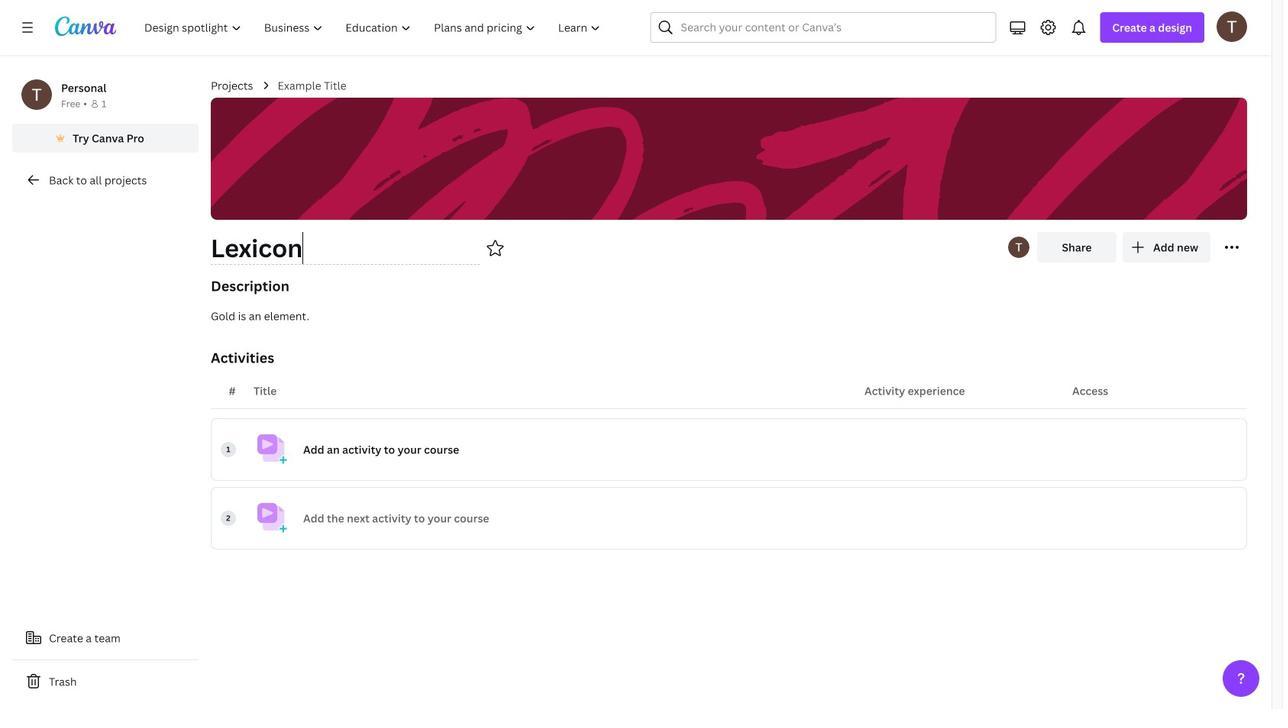 Task type: describe. For each thing, give the bounding box(es) containing it.
top level navigation element
[[134, 12, 614, 43]]

terry turtle image
[[1217, 11, 1248, 42]]

2 row from the top
[[211, 487, 1248, 550]]

1 row from the top
[[211, 419, 1248, 481]]



Task type: locate. For each thing, give the bounding box(es) containing it.
None search field
[[651, 12, 997, 43]]

Search search field
[[681, 13, 966, 42]]

None field
[[211, 232, 480, 265]]

0 vertical spatial row
[[211, 419, 1248, 481]]

1 vertical spatial row
[[211, 487, 1248, 550]]

row
[[211, 419, 1248, 481], [211, 487, 1248, 550]]



Task type: vqa. For each thing, say whether or not it's contained in the screenshot.
the bottommost row
yes



